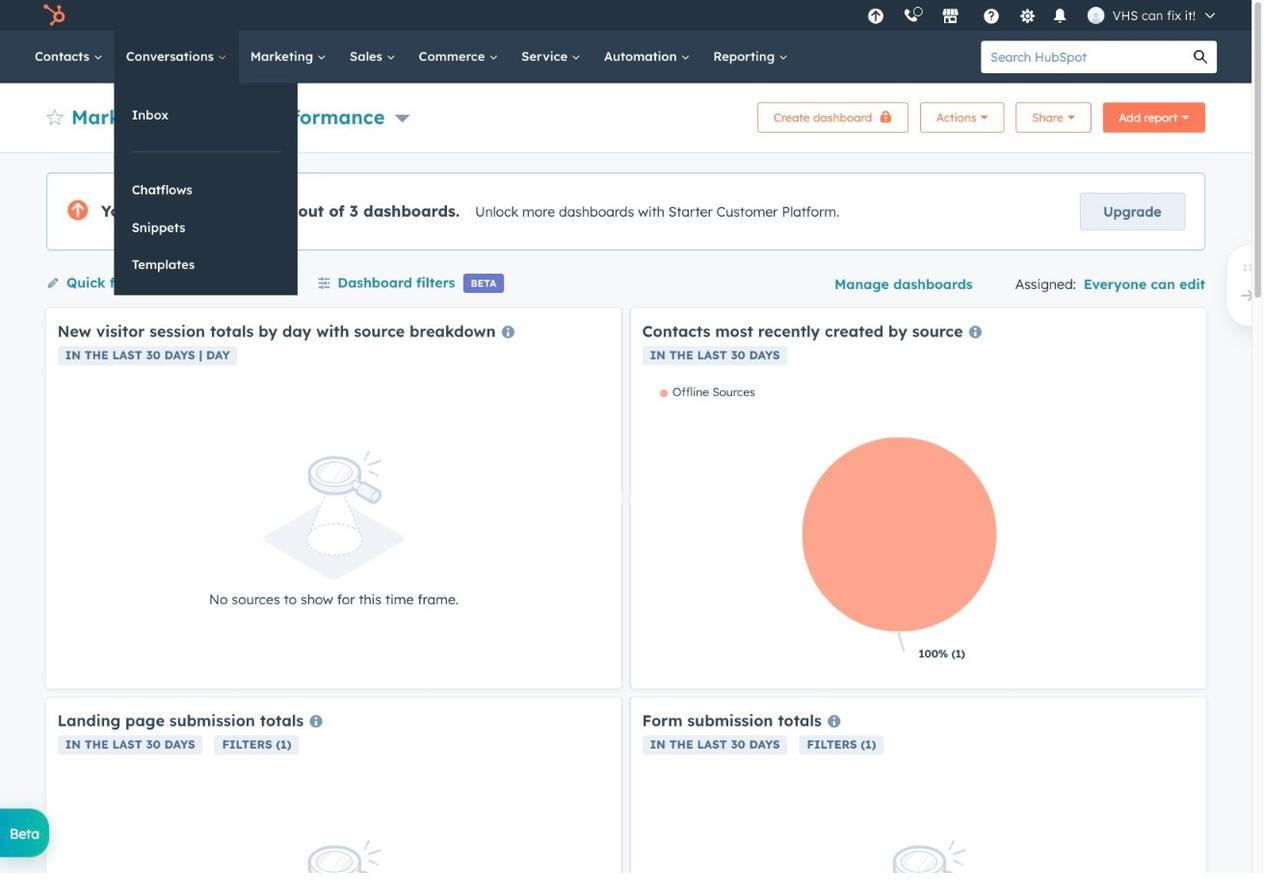 Task type: locate. For each thing, give the bounding box(es) containing it.
form submission totals element
[[631, 698, 1207, 873]]

new visitor session totals by day with source breakdown element
[[46, 309, 622, 688]]

jacob simon image
[[1088, 7, 1106, 24]]

contacts most recently created by source element
[[631, 309, 1207, 688]]

menu
[[858, 0, 1229, 31]]

interactive chart image
[[643, 384, 1195, 678]]

banner
[[46, 97, 1206, 133]]

conversations menu
[[114, 83, 298, 296]]



Task type: vqa. For each thing, say whether or not it's contained in the screenshot.
Email closed totals by rep element
no



Task type: describe. For each thing, give the bounding box(es) containing it.
Search HubSpot search field
[[982, 40, 1185, 73]]

marketplaces image
[[943, 9, 960, 26]]

toggle series visibility region
[[660, 384, 755, 399]]

landing page submission totals element
[[46, 698, 622, 873]]



